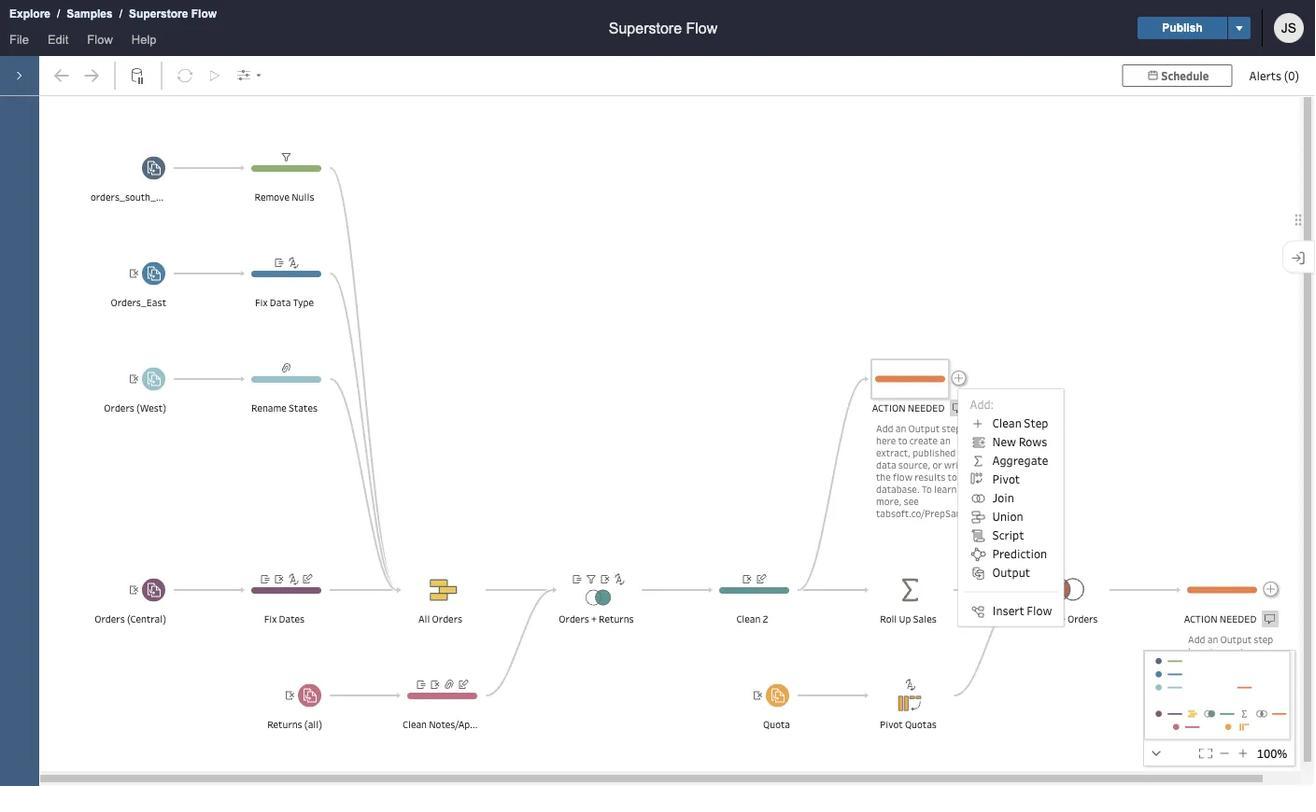Task type: locate. For each thing, give the bounding box(es) containing it.
needed
[[908, 402, 945, 415], [1220, 613, 1257, 626]]

menu item inside menu
[[965, 592, 1058, 593]]

0 horizontal spatial results
[[915, 470, 946, 484]]

+
[[591, 613, 597, 626], [1060, 613, 1066, 626]]

write
[[944, 458, 968, 471], [1256, 669, 1280, 683]]

0 horizontal spatial action
[[872, 402, 906, 415]]

rows
[[1019, 434, 1048, 450]]

0 vertical spatial or
[[933, 458, 942, 471]]

orders_south_2015
[[91, 191, 178, 204]]

1 horizontal spatial quota
[[1031, 613, 1058, 626]]

0 horizontal spatial needed
[[908, 402, 945, 415]]

pivot for pivot
[[993, 472, 1020, 487]]

0 horizontal spatial the
[[876, 470, 891, 484]]

superstore flow
[[609, 20, 718, 36]]

0 horizontal spatial quota
[[763, 719, 790, 732]]

file
[[9, 32, 29, 46]]

1 horizontal spatial /
[[119, 7, 122, 20]]

up
[[899, 613, 911, 626]]

clean left 2
[[737, 613, 761, 626]]

1 vertical spatial clean
[[737, 613, 761, 626]]

published
[[913, 446, 956, 459], [1225, 657, 1268, 670]]

add an output step to run the flow image
[[201, 62, 229, 90]]

see
[[904, 495, 919, 508], [1216, 706, 1231, 719]]

tabsoft.co/prepsamp
[[876, 507, 970, 520], [1189, 718, 1282, 731]]

2 + from the left
[[1060, 613, 1066, 626]]

output
[[909, 422, 940, 435], [993, 565, 1031, 581], [1221, 633, 1252, 646]]

pivot left quotas in the right bottom of the page
[[880, 719, 903, 732]]

1 vertical spatial quota
[[763, 719, 790, 732]]

0 horizontal spatial add
[[876, 422, 894, 435]]

1 vertical spatial step
[[1254, 633, 1274, 646]]

pivot
[[993, 472, 1020, 487], [880, 719, 903, 732]]

fix left dates
[[264, 613, 277, 626]]

1 horizontal spatial action needed
[[1184, 613, 1257, 626]]

0 horizontal spatial learn
[[934, 483, 957, 496]]

create
[[910, 434, 938, 447], [1222, 645, 1250, 658]]

1 vertical spatial create
[[1222, 645, 1250, 658]]

no refreshes available image
[[171, 62, 199, 90]]

2 vertical spatial clean
[[403, 719, 427, 732]]

0 vertical spatial pivot
[[993, 472, 1020, 487]]

1 horizontal spatial action
[[1184, 613, 1218, 626]]

(central)
[[127, 613, 166, 626]]

1 vertical spatial add an output step here to create an extract, published data source, or write the flow results to a database. to learn more, see tabsoft.co/prepsamp
[[1189, 633, 1282, 731]]

0 horizontal spatial action needed
[[872, 402, 945, 415]]

1 horizontal spatial here
[[1189, 645, 1208, 658]]

0 horizontal spatial published
[[913, 446, 956, 459]]

0 vertical spatial fix
[[255, 296, 268, 309]]

1 horizontal spatial tabsoft.co/prepsamp
[[1189, 718, 1282, 731]]

0 horizontal spatial write
[[944, 458, 968, 471]]

1 horizontal spatial results
[[1227, 682, 1258, 695]]

0 vertical spatial write
[[944, 458, 968, 471]]

clean up new
[[993, 416, 1022, 431]]

orders_east
[[111, 296, 166, 309]]

clean for clean 2
[[737, 613, 761, 626]]

+ for quota
[[1060, 613, 1066, 626]]

to
[[922, 483, 932, 496], [1234, 694, 1244, 707]]

1 horizontal spatial flow
[[1205, 682, 1225, 695]]

0 horizontal spatial /
[[57, 7, 60, 20]]

1 vertical spatial output
[[993, 565, 1031, 581]]

1 + from the left
[[591, 613, 597, 626]]

1 vertical spatial pivot
[[880, 719, 903, 732]]

menu containing add:
[[959, 390, 1064, 626]]

1 horizontal spatial superstore
[[609, 20, 682, 36]]

database.
[[876, 483, 920, 496], [1189, 694, 1232, 707]]

0 vertical spatial add an output step here to create an extract, published data source, or write the flow results to a database. to learn more, see tabsoft.co/prepsamp
[[876, 422, 970, 520]]

0 vertical spatial tabsoft.co/prepsamp
[[876, 507, 970, 520]]

0 horizontal spatial data
[[876, 458, 897, 471]]

2 vertical spatial output
[[1221, 633, 1252, 646]]

clean for clean step
[[993, 416, 1022, 431]]

pivot inside menu
[[993, 472, 1020, 487]]

0 vertical spatial step
[[942, 422, 962, 435]]

data
[[270, 296, 291, 309]]

2 horizontal spatial output
[[1221, 633, 1252, 646]]

flow
[[893, 470, 913, 484], [1205, 682, 1225, 695]]

a
[[959, 470, 965, 484], [1272, 682, 1277, 695]]

1 horizontal spatial clean
[[737, 613, 761, 626]]

0 horizontal spatial output
[[909, 422, 940, 435]]

roll
[[880, 613, 897, 626]]

pivot for pivot quotas
[[880, 719, 903, 732]]

1 horizontal spatial output
[[993, 565, 1031, 581]]

1 vertical spatial to
[[1234, 694, 1244, 707]]

clean
[[993, 416, 1022, 431], [737, 613, 761, 626], [403, 719, 427, 732]]

fix for fix dates
[[264, 613, 277, 626]]

explore
[[9, 7, 50, 20]]

action
[[872, 402, 906, 415], [1184, 613, 1218, 626]]

0 vertical spatial to
[[922, 483, 932, 496]]

alerts
[[1250, 68, 1282, 83]]

1 vertical spatial needed
[[1220, 613, 1257, 626]]

0 horizontal spatial +
[[591, 613, 597, 626]]

0 vertical spatial action needed
[[872, 402, 945, 415]]

join
[[993, 491, 1015, 506]]

/
[[57, 7, 60, 20], [119, 7, 122, 20]]

step
[[942, 422, 962, 435], [1254, 633, 1274, 646]]

to
[[898, 434, 908, 447], [948, 470, 957, 484], [1210, 645, 1220, 658], [1260, 682, 1270, 695]]

1 vertical spatial returns
[[267, 719, 302, 732]]

1 horizontal spatial to
[[1234, 694, 1244, 707]]

schedule button
[[1123, 64, 1233, 87]]

fix dates
[[264, 613, 305, 626]]

sales
[[913, 613, 937, 626]]

0 vertical spatial a
[[959, 470, 965, 484]]

an
[[896, 422, 907, 435], [940, 434, 951, 447], [1208, 633, 1219, 646], [1252, 645, 1263, 658]]

1 vertical spatial database.
[[1189, 694, 1232, 707]]

/ right samples
[[119, 7, 122, 20]]

1 horizontal spatial create
[[1222, 645, 1250, 658]]

learn
[[934, 483, 957, 496], [1247, 694, 1269, 707]]

/ up "edit"
[[57, 7, 60, 20]]

1 vertical spatial results
[[1227, 682, 1258, 695]]

0 horizontal spatial pivot
[[880, 719, 903, 732]]

help button
[[122, 28, 166, 56]]

new rows
[[993, 434, 1048, 450]]

roll up sales
[[880, 613, 937, 626]]

clean inside menu
[[993, 416, 1022, 431]]

1 horizontal spatial a
[[1272, 682, 1277, 695]]

1 horizontal spatial add
[[1189, 633, 1206, 646]]

publish button
[[1138, 17, 1228, 39]]

0 vertical spatial returns
[[599, 613, 634, 626]]

0 vertical spatial flow
[[893, 470, 913, 484]]

publish
[[1163, 21, 1203, 34]]

or
[[933, 458, 942, 471], [1245, 669, 1254, 683]]

(0)
[[1284, 68, 1300, 83]]

0 horizontal spatial here
[[876, 434, 896, 447]]

0 vertical spatial results
[[915, 470, 946, 484]]

menu
[[959, 390, 1064, 626]]

2 horizontal spatial clean
[[993, 416, 1022, 431]]

extract,
[[876, 446, 911, 459], [1189, 657, 1223, 670]]

1 horizontal spatial +
[[1060, 613, 1066, 626]]

pivot quotas
[[880, 719, 937, 732]]

clean left notes/approver
[[403, 719, 427, 732]]

1 horizontal spatial step
[[1254, 633, 1274, 646]]

0 horizontal spatial clean
[[403, 719, 427, 732]]

1 vertical spatial see
[[1216, 706, 1231, 719]]

pivot up join
[[993, 472, 1020, 487]]

0 vertical spatial output
[[909, 422, 940, 435]]

menu item
[[965, 592, 1058, 593]]

edit
[[48, 32, 69, 46]]

the
[[876, 470, 891, 484], [1189, 682, 1203, 695]]

orders
[[104, 402, 134, 415], [95, 613, 125, 626], [432, 613, 463, 626], [559, 613, 589, 626], [1068, 613, 1098, 626]]

1 vertical spatial more,
[[1189, 706, 1214, 719]]

orders (central)
[[95, 613, 166, 626]]

+ for orders
[[591, 613, 597, 626]]

quota for quota + orders
[[1031, 613, 1058, 626]]

js button
[[1274, 13, 1304, 43]]

0 horizontal spatial source,
[[899, 458, 931, 471]]

here
[[876, 434, 896, 447], [1189, 645, 1208, 658]]

add an output step here to create an extract, published data source, or write the flow results to a database. to learn more, see tabsoft.co/prepsamp
[[876, 422, 970, 520], [1189, 633, 1282, 731]]

1 vertical spatial published
[[1225, 657, 1268, 670]]

fix left data
[[255, 296, 268, 309]]

schedule
[[1162, 68, 1209, 83]]

clean 2
[[737, 613, 769, 626]]

action needed
[[872, 402, 945, 415], [1184, 613, 1257, 626]]

edit button
[[38, 28, 78, 56]]

1 vertical spatial fix
[[264, 613, 277, 626]]

1 horizontal spatial write
[[1256, 669, 1280, 683]]

more,
[[876, 495, 902, 508], [1189, 706, 1214, 719]]

0 vertical spatial database.
[[876, 483, 920, 496]]

0 vertical spatial clean
[[993, 416, 1022, 431]]

source,
[[899, 458, 931, 471], [1211, 669, 1243, 683]]

clean notes/approver
[[403, 719, 499, 732]]

0 horizontal spatial database.
[[876, 483, 920, 496]]

fix
[[255, 296, 268, 309], [264, 613, 277, 626]]

all orders
[[419, 613, 463, 626]]

add
[[876, 422, 894, 435], [1189, 633, 1206, 646]]

returns
[[599, 613, 634, 626], [267, 719, 302, 732]]

1 vertical spatial the
[[1189, 682, 1203, 695]]

1 horizontal spatial pivot
[[993, 472, 1020, 487]]

1 vertical spatial data
[[1189, 669, 1209, 683]]

1 vertical spatial action needed
[[1184, 613, 1257, 626]]

1 vertical spatial action
[[1184, 613, 1218, 626]]

results
[[915, 470, 946, 484], [1227, 682, 1258, 695]]

flow
[[191, 7, 217, 20], [686, 20, 718, 36], [87, 32, 113, 46], [1027, 604, 1052, 619]]

superstore
[[129, 7, 188, 20], [609, 20, 682, 36]]

quota
[[1031, 613, 1058, 626], [763, 719, 790, 732]]

0 vertical spatial published
[[913, 446, 956, 459]]

samples
[[67, 7, 113, 20]]



Task type: vqa. For each thing, say whether or not it's contained in the screenshot.
External Assets
no



Task type: describe. For each thing, give the bounding box(es) containing it.
states
[[289, 402, 318, 415]]

explore / samples / superstore flow
[[9, 7, 217, 20]]

clean for clean notes/approver
[[403, 719, 427, 732]]

1 vertical spatial extract,
[[1189, 657, 1223, 670]]

redo image
[[78, 62, 106, 90]]

insert
[[993, 604, 1025, 619]]

js
[[1282, 21, 1297, 35]]

script
[[993, 528, 1024, 543]]

quotas
[[905, 719, 937, 732]]

flow inside menu
[[1027, 604, 1052, 619]]

1 vertical spatial a
[[1272, 682, 1277, 695]]

1 horizontal spatial database.
[[1189, 694, 1232, 707]]

all
[[419, 613, 430, 626]]

2 / from the left
[[119, 7, 122, 20]]

0 horizontal spatial see
[[904, 495, 919, 508]]

output inside menu
[[993, 565, 1031, 581]]

0 horizontal spatial create
[[910, 434, 938, 447]]

0 vertical spatial action
[[872, 402, 906, 415]]

quota for quota
[[763, 719, 790, 732]]

1 / from the left
[[57, 7, 60, 20]]

orders (west)
[[104, 402, 166, 415]]

0 vertical spatial learn
[[934, 483, 957, 496]]

1 horizontal spatial the
[[1189, 682, 1203, 695]]

nulls
[[292, 191, 314, 204]]

2
[[763, 613, 769, 626]]

rename
[[251, 402, 287, 415]]

remove
[[255, 191, 290, 204]]

alerts (0)
[[1250, 68, 1300, 83]]

orders for orders (west)
[[104, 402, 134, 415]]

(west)
[[136, 402, 166, 415]]

1 horizontal spatial learn
[[1247, 694, 1269, 707]]

aggregate
[[993, 453, 1049, 469]]

0 horizontal spatial superstore
[[129, 7, 188, 20]]

rename states
[[251, 402, 318, 415]]

union
[[993, 509, 1024, 525]]

quota + orders
[[1031, 613, 1098, 626]]

1 vertical spatial here
[[1189, 645, 1208, 658]]

0 horizontal spatial or
[[933, 458, 942, 471]]

1 vertical spatial add
[[1189, 633, 1206, 646]]

0 vertical spatial the
[[876, 470, 891, 484]]

orders for orders + returns
[[559, 613, 589, 626]]

0 vertical spatial source,
[[899, 458, 931, 471]]

0 vertical spatial data
[[876, 458, 897, 471]]

1 horizontal spatial more,
[[1189, 706, 1214, 719]]

fix data type
[[255, 296, 314, 309]]

new
[[993, 434, 1017, 450]]

superstore flow link
[[128, 5, 218, 23]]

flow button
[[78, 28, 122, 56]]

0 horizontal spatial add an output step here to create an extract, published data source, or write the flow results to a database. to learn more, see tabsoft.co/prepsamp
[[876, 422, 970, 520]]

1 vertical spatial source,
[[1211, 669, 1243, 683]]

1 horizontal spatial data
[[1189, 669, 1209, 683]]

fix for fix data type
[[255, 296, 268, 309]]

0 horizontal spatial flow
[[893, 470, 913, 484]]

returns (all)
[[267, 719, 322, 732]]

add: menu item
[[965, 396, 1058, 414]]

0 vertical spatial add
[[876, 422, 894, 435]]

0 horizontal spatial step
[[942, 422, 962, 435]]

add:
[[970, 397, 994, 413]]

(all)
[[304, 719, 322, 732]]

1 vertical spatial tabsoft.co/prepsamp
[[1189, 718, 1282, 731]]

step
[[1024, 416, 1049, 431]]

1 horizontal spatial needed
[[1220, 613, 1257, 626]]

0 vertical spatial needed
[[908, 402, 945, 415]]

0 vertical spatial extract,
[[876, 446, 911, 459]]

remove nulls
[[255, 191, 314, 204]]

1 horizontal spatial or
[[1245, 669, 1254, 683]]

undo image
[[48, 62, 76, 90]]

clean step
[[993, 416, 1049, 431]]

flow inside popup button
[[87, 32, 113, 46]]

0 horizontal spatial tabsoft.co/prepsamp
[[876, 507, 970, 520]]

insert flow
[[993, 604, 1052, 619]]

help
[[132, 32, 157, 46]]

file button
[[0, 28, 38, 56]]

dates
[[279, 613, 305, 626]]

0 vertical spatial more,
[[876, 495, 902, 508]]

samples link
[[66, 5, 114, 23]]

prediction
[[993, 547, 1047, 562]]

notes/approver
[[429, 719, 499, 732]]

1 vertical spatial write
[[1256, 669, 1280, 683]]

0 horizontal spatial returns
[[267, 719, 302, 732]]

orders for orders (central)
[[95, 613, 125, 626]]

orders + returns
[[559, 613, 634, 626]]

explore link
[[8, 5, 51, 23]]

type
[[293, 296, 314, 309]]



